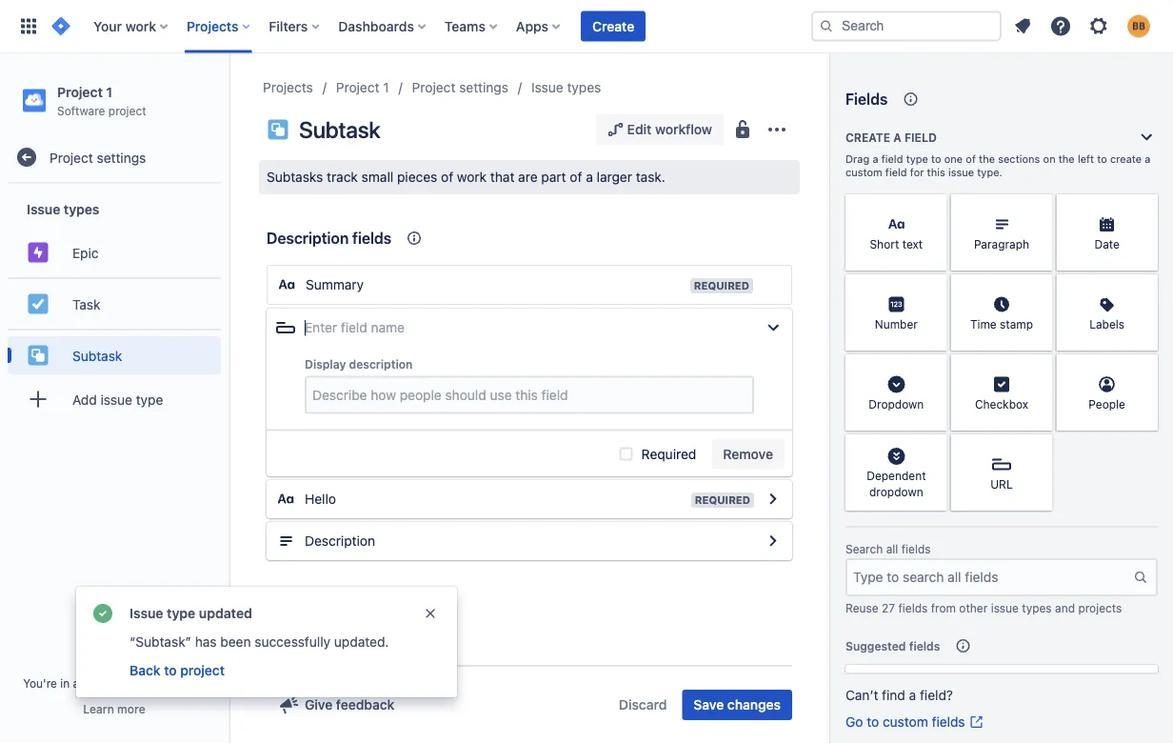 Task type: vqa. For each thing, say whether or not it's contained in the screenshot.
leftmost 'a'
no



Task type: describe. For each thing, give the bounding box(es) containing it.
description
[[349, 358, 413, 371]]

feedback
[[336, 697, 395, 713]]

more information image for paragraph
[[1028, 196, 1051, 219]]

1 vertical spatial required
[[642, 446, 697, 462]]

status
[[306, 641, 345, 656]]

remove button
[[712, 439, 785, 469]]

banner containing your work
[[0, 0, 1174, 53]]

remove
[[723, 446, 774, 462]]

description button
[[267, 522, 793, 560]]

task.
[[636, 169, 666, 185]]

add issue type button
[[8, 380, 221, 418]]

has
[[195, 634, 217, 650]]

updated.
[[334, 634, 389, 650]]

display description
[[305, 358, 413, 371]]

dashboards
[[338, 18, 414, 34]]

short
[[870, 237, 900, 250]]

no restrictions image
[[732, 118, 754, 141]]

discard button
[[608, 690, 679, 720]]

more information image for short text
[[923, 196, 946, 219]]

2 vertical spatial types
[[1022, 601, 1052, 614]]

a right the in
[[73, 676, 79, 690]]

more information image for checkbox
[[1028, 356, 1051, 379]]

add
[[72, 391, 97, 407]]

1 horizontal spatial work
[[457, 169, 487, 185]]

2 the from the left
[[1059, 153, 1075, 165]]

reuse
[[846, 601, 879, 614]]

more information image for date
[[1134, 196, 1156, 219]]

people
[[1089, 397, 1126, 411]]

issue type updated
[[130, 605, 252, 621]]

1 the from the left
[[979, 153, 996, 165]]

2 vertical spatial type
[[167, 605, 196, 621]]

a down more information about the fields image
[[894, 131, 902, 144]]

description fields
[[267, 229, 392, 247]]

success image
[[91, 602, 114, 625]]

project down 'primary' element at the top of page
[[412, 80, 456, 95]]

text
[[903, 237, 923, 250]]

project right back
[[168, 676, 206, 690]]

0 horizontal spatial project settings link
[[8, 138, 221, 176]]

for
[[911, 166, 924, 179]]

2 vertical spatial field
[[886, 166, 908, 179]]

projects for the projects link
[[263, 80, 313, 95]]

primary element
[[11, 0, 812, 53]]

type.
[[978, 166, 1003, 179]]

issue types link
[[532, 76, 601, 99]]

work inside dropdown button
[[125, 18, 156, 34]]

your work button
[[88, 11, 175, 41]]

compass
[[884, 676, 941, 692]]

back to project link
[[130, 663, 225, 678]]

Display description field
[[307, 378, 753, 412]]

filters
[[269, 18, 308, 34]]

workflow
[[655, 121, 713, 137]]

reuse 27 fields from other issue types and projects
[[846, 601, 1123, 614]]

"subtask"
[[130, 634, 191, 650]]

paragraph
[[974, 237, 1030, 250]]

2 vertical spatial issue
[[991, 601, 1019, 614]]

give feedback button
[[267, 690, 406, 720]]

suggested fields
[[846, 639, 941, 653]]

filters button
[[263, 11, 327, 41]]

subtasks track small pieces of work that are part of a larger task.
[[267, 169, 666, 185]]

a left larger
[[586, 169, 593, 185]]

project 1
[[336, 80, 389, 95]]

appswitcher icon image
[[17, 15, 40, 38]]

add issue type image
[[27, 388, 50, 411]]

learn
[[83, 702, 114, 715]]

team-
[[83, 676, 115, 690]]

part
[[541, 169, 566, 185]]

dashboards button
[[333, 11, 433, 41]]

from
[[931, 601, 956, 614]]

are
[[518, 169, 538, 185]]

projects link
[[263, 76, 313, 99]]

description for description
[[305, 533, 375, 549]]

drag a field type to one of the sections on the left to create a custom field for this issue type.
[[846, 153, 1151, 179]]

sidebar navigation image
[[208, 76, 250, 114]]

project 1 software project
[[57, 84, 146, 117]]

managed
[[115, 676, 165, 690]]

1 for project 1 software project
[[106, 84, 112, 100]]

give feedback
[[305, 697, 395, 713]]

display
[[305, 358, 346, 371]]

project down dashboards
[[336, 80, 380, 95]]

more information image for dependent dropdown
[[923, 436, 946, 459]]

2 vertical spatial issue
[[130, 605, 163, 621]]

notifications image
[[1012, 15, 1035, 38]]

your
[[93, 18, 122, 34]]

settings image
[[1088, 15, 1111, 38]]

learn more
[[83, 702, 145, 715]]

dropdown
[[869, 397, 924, 411]]

open field configuration image inside 'description' button
[[762, 530, 785, 553]]

fields left more information about the context fields image
[[352, 229, 392, 247]]

learn more button
[[83, 701, 145, 716]]

back
[[130, 663, 161, 678]]

a right create
[[1145, 153, 1151, 165]]

fields right 27
[[899, 601, 928, 614]]

field for create
[[905, 131, 937, 144]]

more information image for people
[[1134, 356, 1156, 379]]

dependent dropdown
[[867, 469, 926, 499]]

fields
[[846, 90, 888, 108]]

search all fields
[[846, 543, 931, 556]]

this link will be opened in a new tab image
[[969, 714, 985, 730]]

add issue type
[[72, 391, 163, 407]]

you're
[[23, 676, 57, 690]]

field?
[[920, 687, 954, 703]]

1 horizontal spatial project settings link
[[412, 76, 509, 99]]

of inside drag a field type to one of the sections on the left to create a custom field for this issue type.
[[966, 153, 976, 165]]

project 1 link
[[336, 76, 389, 99]]

create for create a field
[[846, 131, 891, 144]]

go to custom fields
[[846, 714, 966, 730]]

more information image for dropdown
[[923, 356, 946, 379]]

project inside the project 1 software project
[[57, 84, 103, 100]]

more information image for number
[[923, 276, 946, 299]]

1 horizontal spatial project settings
[[412, 80, 509, 95]]

subtask inside 'group'
[[72, 348, 122, 363]]

projects for projects popup button
[[187, 18, 239, 34]]

more information about the context fields image
[[403, 227, 426, 250]]

fields right 'all'
[[902, 543, 931, 556]]

fields left more information about the suggested fields icon
[[909, 639, 941, 653]]

27
[[882, 601, 896, 614]]

drag
[[846, 153, 870, 165]]

types for group containing issue types
[[64, 201, 99, 217]]

can't find a field?
[[846, 687, 954, 703]]

project down software
[[50, 149, 93, 165]]

more options image
[[766, 118, 789, 141]]

field for drag
[[882, 153, 904, 165]]

task link
[[8, 285, 221, 323]]

group containing issue types
[[8, 184, 221, 430]]

all
[[887, 543, 899, 556]]

suggested
[[846, 639, 906, 653]]

"subtask" has been successfully updated.
[[130, 634, 389, 650]]



Task type: locate. For each thing, give the bounding box(es) containing it.
date
[[1095, 237, 1120, 250]]

more information image for labels
[[1134, 276, 1156, 299]]

1 vertical spatial field
[[882, 153, 904, 165]]

project down has
[[180, 663, 225, 678]]

search image
[[819, 19, 834, 34]]

2 horizontal spatial of
[[966, 153, 976, 165]]

custom down the can't find a field?
[[883, 714, 929, 730]]

Enter field name field
[[305, 316, 754, 339]]

0 horizontal spatial type
[[136, 391, 163, 407]]

settings down the project 1 software project
[[97, 149, 146, 165]]

apps
[[516, 18, 549, 34]]

other
[[960, 601, 988, 614]]

0 vertical spatial type
[[907, 153, 929, 165]]

teams
[[445, 18, 486, 34]]

and
[[1056, 601, 1076, 614]]

type inside drag a field type to one of the sections on the left to create a custom field for this issue type.
[[907, 153, 929, 165]]

1 horizontal spatial types
[[567, 80, 601, 95]]

0 vertical spatial create
[[593, 18, 635, 34]]

task
[[72, 296, 100, 312]]

dismiss image
[[423, 606, 438, 621]]

required for hello
[[695, 494, 751, 506]]

one
[[945, 153, 963, 165]]

type up "subtask"
[[167, 605, 196, 621]]

types down create button
[[567, 80, 601, 95]]

issue up "subtask"
[[130, 605, 163, 621]]

1 vertical spatial create
[[846, 131, 891, 144]]

issue type icon image
[[267, 118, 290, 141]]

1 vertical spatial open field configuration image
[[762, 530, 785, 553]]

0 vertical spatial issue
[[532, 80, 564, 95]]

apps button
[[511, 11, 568, 41]]

checkbox
[[975, 397, 1029, 411]]

0 vertical spatial open field configuration image
[[762, 488, 785, 511]]

issue types inside group
[[27, 201, 99, 217]]

issue inside drag a field type to one of the sections on the left to create a custom field for this issue type.
[[949, 166, 975, 179]]

1 horizontal spatial settings
[[459, 80, 509, 95]]

required
[[694, 280, 750, 292], [642, 446, 697, 462], [695, 494, 751, 506]]

updated
[[199, 605, 252, 621]]

more information image
[[923, 196, 946, 219], [1028, 196, 1051, 219], [1134, 196, 1156, 219], [1134, 276, 1156, 299], [1028, 356, 1051, 379], [1134, 356, 1156, 379]]

more information about the suggested fields image
[[952, 634, 975, 657]]

1 vertical spatial projects
[[263, 80, 313, 95]]

0 vertical spatial projects
[[187, 18, 239, 34]]

projects
[[1079, 601, 1123, 614]]

project inside button
[[180, 663, 225, 678]]

issue types down apps popup button
[[532, 80, 601, 95]]

more information image for time stamp
[[1028, 276, 1051, 299]]

banner
[[0, 0, 1174, 53]]

close field configuration image
[[762, 316, 785, 339]]

epic
[[72, 245, 99, 260]]

1
[[383, 80, 389, 95], [106, 84, 112, 100]]

0 vertical spatial subtask
[[299, 116, 381, 143]]

type inside button
[[136, 391, 163, 407]]

0 horizontal spatial create
[[593, 18, 635, 34]]

issue right the add
[[101, 391, 132, 407]]

save
[[694, 697, 724, 713]]

edit workflow
[[627, 121, 713, 137]]

1 inside the project 1 software project
[[106, 84, 112, 100]]

more information image up stamp
[[1028, 276, 1051, 299]]

save changes
[[694, 697, 781, 713]]

create a field
[[846, 131, 937, 144]]

1 vertical spatial issue
[[27, 201, 60, 217]]

search
[[846, 543, 883, 556]]

0 vertical spatial work
[[125, 18, 156, 34]]

project up software
[[57, 84, 103, 100]]

issue for issue types link
[[532, 80, 564, 95]]

issue down apps popup button
[[532, 80, 564, 95]]

1 vertical spatial issue
[[101, 391, 132, 407]]

of right part
[[570, 169, 582, 185]]

1 horizontal spatial of
[[570, 169, 582, 185]]

issue types up 'epic'
[[27, 201, 99, 217]]

projects button
[[181, 11, 258, 41]]

a right drag
[[873, 153, 879, 165]]

a right find
[[909, 687, 917, 703]]

software
[[57, 104, 105, 117]]

project inside the project 1 software project
[[108, 104, 146, 117]]

types
[[567, 80, 601, 95], [64, 201, 99, 217], [1022, 601, 1052, 614]]

1 vertical spatial settings
[[97, 149, 146, 165]]

more information image down text
[[923, 276, 946, 299]]

project settings
[[412, 80, 509, 95], [50, 149, 146, 165]]

your profile and settings image
[[1128, 15, 1151, 38]]

small
[[362, 169, 394, 185]]

edit
[[627, 121, 652, 137]]

1 down dashboards "dropdown button"
[[383, 80, 389, 95]]

to
[[932, 153, 942, 165], [1098, 153, 1108, 165], [164, 663, 177, 678], [867, 714, 879, 730]]

to right left
[[1098, 153, 1108, 165]]

field up for
[[905, 131, 937, 144]]

issue inside group
[[27, 201, 60, 217]]

stamp
[[1000, 317, 1034, 330]]

settings down teams dropdown button
[[459, 80, 509, 95]]

issue up the epic link
[[27, 201, 60, 217]]

description down hello
[[305, 533, 375, 549]]

work
[[125, 18, 156, 34], [457, 169, 487, 185]]

0 horizontal spatial the
[[979, 153, 996, 165]]

go
[[846, 714, 863, 730]]

project
[[108, 104, 146, 117], [180, 663, 225, 678], [168, 676, 206, 690]]

work left that at the top
[[457, 169, 487, 185]]

you're in a team-managed project
[[23, 676, 206, 690]]

0 horizontal spatial of
[[441, 169, 454, 185]]

to right go
[[867, 714, 879, 730]]

1 vertical spatial description
[[305, 533, 375, 549]]

0 horizontal spatial subtask
[[72, 348, 122, 363]]

2 horizontal spatial issue
[[991, 601, 1019, 614]]

1 vertical spatial types
[[64, 201, 99, 217]]

0 horizontal spatial types
[[64, 201, 99, 217]]

1 vertical spatial subtask
[[72, 348, 122, 363]]

open field configuration image
[[762, 488, 785, 511], [762, 530, 785, 553]]

more information about the fields image
[[900, 88, 922, 111]]

0 vertical spatial issue types
[[532, 80, 601, 95]]

0 vertical spatial issue
[[949, 166, 975, 179]]

1 horizontal spatial the
[[1059, 153, 1075, 165]]

create inside create button
[[593, 18, 635, 34]]

1 horizontal spatial subtask
[[299, 116, 381, 143]]

larger
[[597, 169, 632, 185]]

project
[[336, 80, 380, 95], [412, 80, 456, 95], [57, 84, 103, 100], [50, 149, 93, 165]]

fields left 'this link will be opened in a new tab' image
[[932, 714, 966, 730]]

issue inside button
[[101, 391, 132, 407]]

0 horizontal spatial issue types
[[27, 201, 99, 217]]

of right one
[[966, 153, 976, 165]]

can't
[[846, 687, 879, 703]]

fields
[[352, 229, 392, 247], [902, 543, 931, 556], [899, 601, 928, 614], [909, 639, 941, 653], [932, 714, 966, 730]]

1 horizontal spatial issue
[[130, 605, 163, 621]]

0 vertical spatial project settings link
[[412, 76, 509, 99]]

0 vertical spatial custom
[[846, 166, 883, 179]]

Type to search all fields text field
[[848, 560, 1134, 594]]

hello
[[305, 491, 336, 507]]

1 open field configuration image from the top
[[762, 488, 785, 511]]

this
[[927, 166, 946, 179]]

2 open field configuration image from the top
[[762, 530, 785, 553]]

subtask group
[[8, 329, 221, 380]]

1 horizontal spatial projects
[[263, 80, 313, 95]]

successfully
[[255, 634, 331, 650]]

issue down one
[[949, 166, 975, 179]]

of right pieces
[[441, 169, 454, 185]]

project right software
[[108, 104, 146, 117]]

1 horizontal spatial type
[[167, 605, 196, 621]]

field
[[905, 131, 937, 144], [882, 153, 904, 165], [886, 166, 908, 179]]

go to custom fields link
[[846, 713, 985, 732]]

0 vertical spatial types
[[567, 80, 601, 95]]

short text
[[870, 237, 923, 250]]

types for issue types link
[[567, 80, 601, 95]]

give
[[305, 697, 333, 713]]

description inside button
[[305, 533, 375, 549]]

jira software image
[[50, 15, 72, 38], [50, 15, 72, 38]]

subtask up the add
[[72, 348, 122, 363]]

1 vertical spatial custom
[[883, 714, 929, 730]]

1 horizontal spatial issue
[[949, 166, 975, 179]]

type up for
[[907, 153, 929, 165]]

1 vertical spatial type
[[136, 391, 163, 407]]

projects inside popup button
[[187, 18, 239, 34]]

sections
[[999, 153, 1041, 165]]

2 horizontal spatial issue
[[532, 80, 564, 95]]

url
[[991, 477, 1013, 491]]

back to project button
[[128, 659, 227, 682]]

issue types for issue types link
[[532, 80, 601, 95]]

0 horizontal spatial project settings
[[50, 149, 146, 165]]

project settings link down software
[[8, 138, 221, 176]]

custom inside drag a field type to one of the sections on the left to create a custom field for this issue type.
[[846, 166, 883, 179]]

the right on
[[1059, 153, 1075, 165]]

projects
[[187, 18, 239, 34], [263, 80, 313, 95]]

group
[[8, 184, 221, 430]]

dropdown
[[870, 485, 924, 499]]

0 horizontal spatial issue
[[101, 391, 132, 407]]

0 horizontal spatial issue
[[27, 201, 60, 217]]

subtask link
[[8, 336, 221, 375]]

1 for project 1
[[383, 80, 389, 95]]

2 horizontal spatial type
[[907, 153, 929, 165]]

discard
[[619, 697, 667, 713]]

field left for
[[886, 166, 908, 179]]

1 vertical spatial work
[[457, 169, 487, 185]]

0 vertical spatial required
[[694, 280, 750, 292]]

to inside "back to project" button
[[164, 663, 177, 678]]

subtask up track
[[299, 116, 381, 143]]

pieces
[[397, 169, 438, 185]]

0 horizontal spatial work
[[125, 18, 156, 34]]

custom down drag
[[846, 166, 883, 179]]

types left the and at the right bottom of page
[[1022, 601, 1052, 614]]

left
[[1078, 153, 1095, 165]]

create button
[[581, 11, 646, 41]]

issue right other at the bottom right of page
[[991, 601, 1019, 614]]

0 vertical spatial settings
[[459, 80, 509, 95]]

0 vertical spatial field
[[905, 131, 937, 144]]

1 horizontal spatial create
[[846, 131, 891, 144]]

1 inside "project 1" link
[[383, 80, 389, 95]]

find
[[882, 687, 906, 703]]

a
[[894, 131, 902, 144], [873, 153, 879, 165], [1145, 153, 1151, 165], [586, 169, 593, 185], [73, 676, 79, 690], [909, 687, 917, 703]]

on
[[1044, 153, 1056, 165]]

projects up issue type icon
[[263, 80, 313, 95]]

work right your
[[125, 18, 156, 34]]

description up summary
[[267, 229, 349, 247]]

dependent
[[867, 469, 926, 482]]

compass button
[[846, 665, 1158, 703]]

1 vertical spatial project settings link
[[8, 138, 221, 176]]

0 horizontal spatial settings
[[97, 149, 146, 165]]

more information image up dropdown
[[923, 356, 946, 379]]

1 down your
[[106, 84, 112, 100]]

the up the type.
[[979, 153, 996, 165]]

2 vertical spatial required
[[695, 494, 751, 506]]

types inside group
[[64, 201, 99, 217]]

to up this
[[932, 153, 942, 165]]

create right apps popup button
[[593, 18, 635, 34]]

of
[[966, 153, 976, 165], [441, 169, 454, 185], [570, 169, 582, 185]]

0 horizontal spatial projects
[[187, 18, 239, 34]]

summary
[[306, 277, 364, 292]]

time
[[971, 317, 997, 330]]

help image
[[1050, 15, 1073, 38]]

0 vertical spatial description
[[267, 229, 349, 247]]

1 horizontal spatial 1
[[383, 80, 389, 95]]

1 vertical spatial issue types
[[27, 201, 99, 217]]

1 horizontal spatial issue types
[[532, 80, 601, 95]]

2 horizontal spatial types
[[1022, 601, 1052, 614]]

project settings down 'teams' at the left top of the page
[[412, 80, 509, 95]]

to inside go to custom fields link
[[867, 714, 879, 730]]

description for description fields
[[267, 229, 349, 247]]

to right back
[[164, 663, 177, 678]]

create up drag
[[846, 131, 891, 144]]

time stamp
[[971, 317, 1034, 330]]

0 vertical spatial project settings
[[412, 80, 509, 95]]

project settings link down 'teams' at the left top of the page
[[412, 76, 509, 99]]

issue types for group containing issue types
[[27, 201, 99, 217]]

the
[[979, 153, 996, 165], [1059, 153, 1075, 165]]

field down the create a field
[[882, 153, 904, 165]]

create
[[1111, 153, 1142, 165]]

issue
[[949, 166, 975, 179], [101, 391, 132, 407], [991, 601, 1019, 614]]

create for create
[[593, 18, 635, 34]]

projects up 'sidebar navigation' image
[[187, 18, 239, 34]]

project settings down software
[[50, 149, 146, 165]]

issue for group containing issue types
[[27, 201, 60, 217]]

Search field
[[812, 11, 1002, 41]]

0 horizontal spatial 1
[[106, 84, 112, 100]]

more information image
[[923, 276, 946, 299], [1028, 276, 1051, 299], [923, 356, 946, 379], [923, 436, 946, 459]]

more information image up dependent
[[923, 436, 946, 459]]

1 vertical spatial project settings
[[50, 149, 146, 165]]

changes
[[728, 697, 781, 713]]

types up 'epic'
[[64, 201, 99, 217]]

teams button
[[439, 11, 505, 41]]

type down subtask link
[[136, 391, 163, 407]]

required for summary
[[694, 280, 750, 292]]

description
[[267, 229, 349, 247], [305, 533, 375, 549]]



